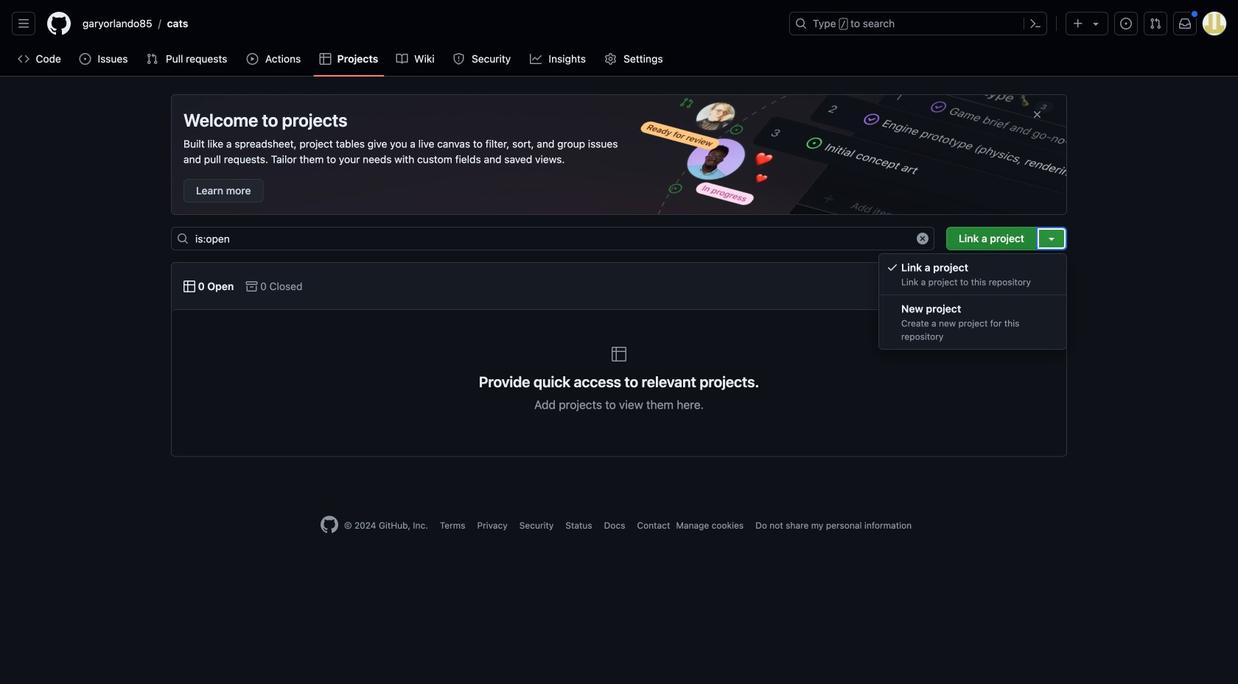 Task type: locate. For each thing, give the bounding box(es) containing it.
check image
[[887, 262, 898, 273]]

play image
[[247, 53, 258, 65]]

1 vertical spatial homepage image
[[320, 516, 338, 534]]

banner
[[0, 0, 1238, 77]]

1 horizontal spatial homepage image
[[320, 516, 338, 534]]

git pull request image
[[146, 53, 158, 65]]

you have unread notifications image
[[1179, 18, 1191, 29]]

menu
[[878, 254, 1067, 350]]

0 vertical spatial table image
[[320, 53, 331, 65]]

graph image
[[530, 53, 541, 65]]

list
[[77, 12, 780, 35]]

homepage image
[[47, 12, 71, 35], [320, 516, 338, 534]]

radio item
[[879, 254, 1066, 296]]

0 horizontal spatial homepage image
[[47, 12, 71, 35]]

clear image
[[917, 233, 928, 245]]

table image
[[320, 53, 331, 65], [610, 346, 628, 363]]

0 vertical spatial homepage image
[[47, 12, 71, 35]]

issue opened image
[[1120, 18, 1132, 29]]

1 vertical spatial table image
[[610, 346, 628, 363]]

book image
[[396, 53, 408, 65]]



Task type: vqa. For each thing, say whether or not it's contained in the screenshot.
Search all projects Text Box
yes



Task type: describe. For each thing, give the bounding box(es) containing it.
command palette image
[[1029, 18, 1041, 29]]

table image
[[183, 281, 195, 293]]

gear image
[[605, 53, 617, 65]]

search image
[[177, 233, 189, 245]]

issue opened image
[[79, 53, 91, 65]]

0 horizontal spatial table image
[[320, 53, 331, 65]]

git pull request image
[[1150, 18, 1161, 29]]

1 horizontal spatial table image
[[610, 346, 628, 363]]

archive image
[[246, 281, 257, 293]]

Search all projects text field
[[171, 227, 934, 251]]

code image
[[18, 53, 29, 65]]

shield image
[[453, 53, 465, 65]]

close image
[[1031, 109, 1043, 120]]



